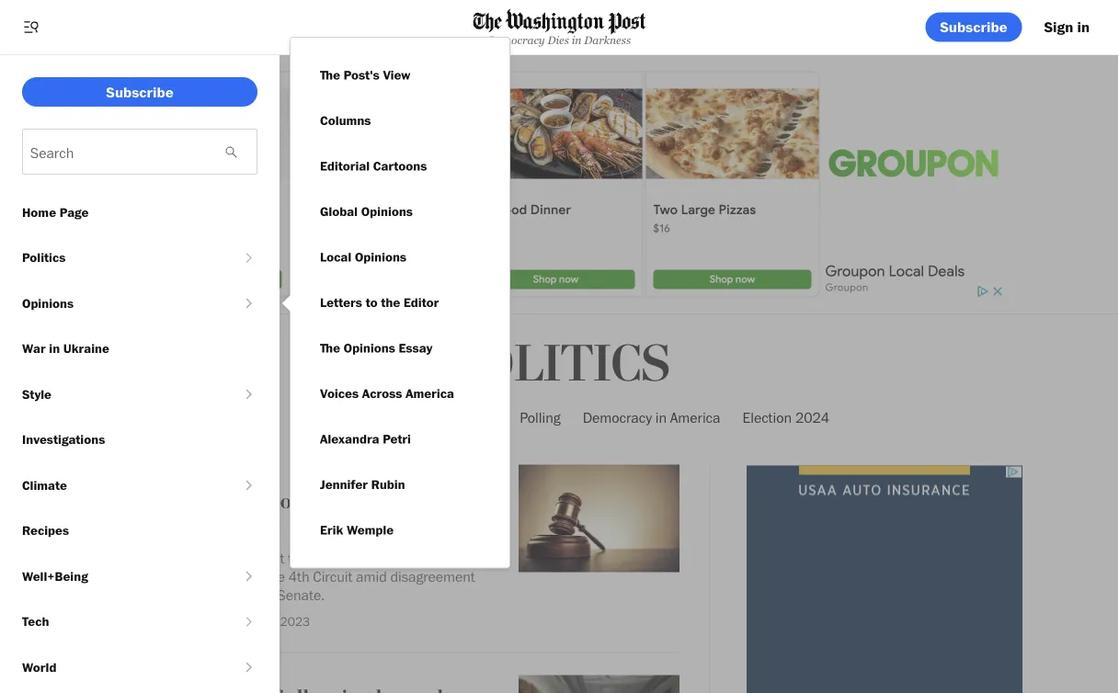 Task type: locate. For each thing, give the bounding box(es) containing it.
2 the from the top
[[320, 340, 340, 356]]

advertisement region
[[114, 69, 1006, 300], [747, 466, 1023, 694]]

1 vertical spatial to
[[90, 513, 107, 539]]

home page link
[[0, 190, 280, 235]]

jennifer rubin link
[[306, 462, 420, 508]]

1 horizontal spatial 4th
[[289, 568, 310, 586]]

dialog
[[280, 37, 511, 569]]

opinions left essay
[[344, 340, 396, 356]]

1 vertical spatial subscribe
[[106, 83, 174, 101]]

local opinions link
[[306, 235, 422, 280]]

the post's view
[[320, 67, 411, 83]]

in for democracy in america
[[656, 409, 667, 427]]

biden nominates labor lawyer nicole berner to 4th circuit link
[[90, 489, 504, 542]]

court
[[141, 568, 174, 586]]

voices across america
[[320, 386, 455, 402]]

amid
[[356, 568, 387, 586]]

alexandra petri link
[[306, 417, 426, 462]]

0 vertical spatial circuit
[[149, 513, 212, 539]]

0 vertical spatial 4th
[[113, 513, 144, 539]]

darkness
[[585, 34, 631, 46]]

sign in
[[1045, 18, 1090, 36]]

1 horizontal spatial nicole
[[373, 489, 431, 515]]

and
[[250, 587, 274, 605]]

berner inside biden nominates labor lawyer nicole berner to 4th circuit
[[436, 489, 502, 515]]

0 horizontal spatial democracy
[[489, 34, 545, 46]]

1 vertical spatial berner
[[132, 550, 173, 568]]

democracy dies in darkness link
[[473, 9, 646, 46]]

4th down climate link
[[113, 513, 144, 539]]

editorial cartoons link
[[306, 144, 442, 189]]

1 horizontal spatial berner
[[436, 489, 502, 515]]

democracy in america
[[583, 409, 721, 427]]

the left editor
[[381, 295, 401, 311]]

disagreement
[[391, 568, 476, 586]]

has
[[316, 550, 339, 568]]

a
[[247, 550, 255, 568]]

0 vertical spatial biden
[[290, 409, 325, 427]]

0 horizontal spatial subscribe link
[[22, 77, 258, 107]]

opinions link
[[0, 281, 241, 326]]

america inside dialog
[[406, 386, 455, 402]]

1 the from the top
[[320, 67, 340, 83]]

america down essay
[[406, 386, 455, 402]]

opinions
[[361, 204, 413, 219], [355, 249, 407, 265], [22, 295, 74, 311], [344, 340, 396, 356]]

to right the "letters"
[[366, 295, 378, 311]]

0 horizontal spatial nicole
[[90, 550, 128, 568]]

0 horizontal spatial circuit
[[149, 513, 212, 539]]

style link
[[0, 372, 241, 417]]

1 vertical spatial the
[[320, 340, 340, 356]]

0 horizontal spatial subscribe
[[106, 83, 174, 101]]

columns
[[320, 113, 371, 128]]

cartoons
[[373, 158, 427, 174]]

essay
[[399, 340, 433, 356]]

jennifer rubin
[[320, 477, 405, 493]]

tagline, democracy dies in darkness element
[[473, 34, 646, 46]]

well+being link
[[0, 554, 241, 600]]

america left the election
[[671, 409, 721, 427]]

circuit inside nicole berner would take a seat that has been open for months on the u.s. court of appeals for the 4th circuit amid disagreement between the white house and senate.
[[313, 568, 353, 586]]

0 vertical spatial the
[[320, 67, 340, 83]]

0 vertical spatial democracy
[[489, 34, 545, 46]]

1 horizontal spatial democracy
[[583, 409, 653, 427]]

open
[[377, 550, 408, 568]]

1 vertical spatial america
[[671, 409, 721, 427]]

1 horizontal spatial circuit
[[313, 568, 353, 586]]

climate link
[[0, 463, 241, 508]]

subscribe
[[941, 18, 1008, 36], [106, 83, 174, 101]]

alexandra petri
[[320, 432, 411, 447]]

0 vertical spatial subscribe link
[[926, 12, 1023, 42]]

1 vertical spatial circuit
[[313, 568, 353, 586]]

voices
[[320, 386, 359, 402]]

nicole
[[373, 489, 431, 515], [90, 550, 128, 568]]

0 horizontal spatial berner
[[132, 550, 173, 568]]

1 horizontal spatial biden
[[290, 409, 325, 427]]

1 vertical spatial nicole
[[90, 550, 128, 568]]

subscribe inside primary element
[[941, 18, 1008, 36]]

democracy in america link
[[583, 393, 721, 442]]

0 horizontal spatial america
[[406, 386, 455, 402]]

circuit down has
[[313, 568, 353, 586]]

the left post's
[[320, 67, 340, 83]]

subscribe for the bottom subscribe link
[[106, 83, 174, 101]]

tech link
[[0, 600, 241, 645]]

1 horizontal spatial to
[[366, 295, 378, 311]]

erik wemple
[[320, 523, 394, 538]]

nicole up wemple
[[373, 489, 431, 515]]

democracy right polling
[[583, 409, 653, 427]]

1 horizontal spatial subscribe link
[[926, 12, 1023, 42]]

1 vertical spatial biden
[[90, 489, 144, 515]]

america
[[406, 386, 455, 402], [671, 409, 721, 427]]

democracy inside primary element
[[489, 34, 545, 46]]

biden
[[290, 409, 325, 427], [90, 489, 144, 515]]

1 horizontal spatial for
[[411, 550, 428, 568]]

0 horizontal spatial 4th
[[113, 513, 144, 539]]

0 horizontal spatial biden
[[90, 489, 144, 515]]

opinions down editorial cartoons link
[[361, 204, 413, 219]]

election 2024
[[743, 409, 830, 427]]

0 vertical spatial to
[[366, 295, 378, 311]]

to
[[366, 295, 378, 311], [90, 513, 107, 539]]

None search field
[[23, 130, 213, 174]]

wemple
[[347, 523, 394, 538]]

biden inside biden nominates labor lawyer nicole berner to 4th circuit
[[90, 489, 144, 515]]

1 vertical spatial democracy
[[583, 409, 653, 427]]

opinions for global opinions
[[361, 204, 413, 219]]

biden administration
[[290, 409, 419, 427]]

4th down that
[[289, 568, 310, 586]]

biden administration link
[[290, 393, 419, 442]]

democracy left dies
[[489, 34, 545, 46]]

the
[[320, 67, 340, 83], [320, 340, 340, 356]]

0 vertical spatial subscribe
[[941, 18, 1008, 36]]

the for the opinions essay
[[320, 340, 340, 356]]

berner up court in the left of the page
[[132, 550, 173, 568]]

the post's view link
[[306, 52, 425, 98]]

0 vertical spatial berner
[[436, 489, 502, 515]]

biden down voices
[[290, 409, 325, 427]]

None search field
[[22, 129, 258, 175]]

1 horizontal spatial america
[[671, 409, 721, 427]]

white
[[169, 587, 204, 605]]

appeals
[[193, 568, 242, 586]]

opinions right local
[[355, 249, 407, 265]]

investigations link
[[0, 417, 280, 463]]

2023
[[280, 614, 310, 630]]

editorial
[[320, 158, 370, 174]]

to down climate link
[[90, 513, 107, 539]]

biden for biden nominates labor lawyer nicole berner to 4th circuit
[[90, 489, 144, 515]]

the
[[381, 295, 401, 311], [90, 568, 110, 586], [265, 568, 285, 586], [146, 587, 166, 605]]

primary element
[[0, 0, 1120, 55]]

for down a
[[245, 568, 262, 586]]

4th inside biden nominates labor lawyer nicole berner to 4th circuit
[[113, 513, 144, 539]]

0 vertical spatial america
[[406, 386, 455, 402]]

nicole inside biden nominates labor lawyer nicole berner to 4th circuit
[[373, 489, 431, 515]]

opinions for local opinions
[[355, 249, 407, 265]]

the down court in the left of the page
[[146, 587, 166, 605]]

1 vertical spatial for
[[245, 568, 262, 586]]

the up voices
[[320, 340, 340, 356]]

biden for biden administration
[[290, 409, 325, 427]]

war in ukraine
[[22, 341, 109, 357]]

1 vertical spatial 4th
[[289, 568, 310, 586]]

nicole up "u.s."
[[90, 550, 128, 568]]

berner inside nicole berner would take a seat that has been open for months on the u.s. court of appeals for the 4th circuit amid disagreement between the white house and senate.
[[132, 550, 173, 568]]

0 horizontal spatial to
[[90, 513, 107, 539]]

0 vertical spatial nicole
[[373, 489, 431, 515]]

circuit
[[149, 513, 212, 539], [313, 568, 353, 586]]

1 horizontal spatial subscribe
[[941, 18, 1008, 36]]

berner up months
[[436, 489, 502, 515]]

circuit up would
[[149, 513, 212, 539]]

the for the post's view
[[320, 67, 340, 83]]

for up the disagreement
[[411, 550, 428, 568]]

biden down investigations link
[[90, 489, 144, 515]]

nominates
[[149, 489, 247, 515]]

months
[[431, 550, 478, 568]]

0 horizontal spatial for
[[245, 568, 262, 586]]



Task type: vqa. For each thing, say whether or not it's contained in the screenshot.
'year'
no



Task type: describe. For each thing, give the bounding box(es) containing it.
to inside biden nominates labor lawyer nicole berner to 4th circuit
[[90, 513, 107, 539]]

global opinions
[[320, 204, 413, 219]]

november 15, 2023
[[202, 614, 310, 630]]

would
[[177, 550, 213, 568]]

erik
[[320, 523, 344, 538]]

the opinions essay
[[320, 340, 433, 356]]

polling link
[[520, 393, 561, 442]]

america for voices across america
[[406, 386, 455, 402]]

nicole berner would take a seat that has been open for months on the u.s. court of appeals for the 4th circuit amid disagreement between the white house and senate.
[[90, 550, 497, 605]]

world link
[[0, 645, 241, 691]]

in for war in ukraine
[[49, 341, 60, 357]]

search and browse sections image
[[22, 18, 40, 36]]

recipes link
[[0, 508, 280, 554]]

global opinions link
[[306, 189, 428, 235]]

0 vertical spatial advertisement region
[[114, 69, 1006, 300]]

local opinions
[[320, 249, 407, 265]]

sign
[[1045, 18, 1074, 36]]

investigations
[[22, 432, 105, 448]]

politics
[[22, 250, 66, 265]]

tech
[[22, 614, 49, 630]]

home
[[22, 204, 56, 220]]

sign in link
[[1030, 12, 1105, 42]]

letters to the editor
[[320, 295, 439, 311]]

1 vertical spatial advertisement region
[[747, 466, 1023, 694]]

democracy dies in darkness
[[489, 34, 631, 46]]

lawyer
[[306, 489, 368, 515]]

letters to the editor link
[[306, 280, 454, 326]]

nicole inside nicole berner would take a seat that has been open for months on the u.s. court of appeals for the 4th circuit amid disagreement between the white house and senate.
[[90, 550, 128, 568]]

1 vertical spatial subscribe link
[[22, 77, 258, 107]]

rubin
[[371, 477, 405, 493]]

well+being
[[22, 569, 88, 584]]

climate
[[22, 478, 67, 493]]

style
[[22, 387, 51, 402]]

senate.
[[277, 587, 325, 605]]

labor
[[252, 489, 301, 515]]

columns link
[[306, 98, 386, 144]]

house
[[208, 587, 247, 605]]

letters
[[320, 295, 362, 311]]

war
[[22, 341, 46, 357]]

seat
[[258, 550, 285, 568]]

to inside dialog
[[366, 295, 378, 311]]

opinions for the opinions essay
[[344, 340, 396, 356]]

democracy for democracy dies in darkness
[[489, 34, 545, 46]]

4th inside nicole berner would take a seat that has been open for months on the u.s. court of appeals for the 4th circuit amid disagreement between the white house and senate.
[[289, 568, 310, 586]]

take
[[217, 550, 244, 568]]

that
[[288, 550, 313, 568]]

post's
[[344, 67, 380, 83]]

war in ukraine link
[[0, 326, 280, 372]]

election
[[743, 409, 793, 427]]

polling
[[520, 409, 561, 427]]

the up between
[[90, 568, 110, 586]]

recipes
[[22, 523, 69, 539]]

the down seat at the left bottom
[[265, 568, 285, 586]]

dialog containing the post's view
[[280, 37, 511, 569]]

been
[[342, 550, 373, 568]]

politics link
[[0, 235, 241, 281]]

of
[[178, 568, 189, 586]]

between
[[90, 587, 142, 605]]

biden nominates labor lawyer nicole berner to 4th circuit
[[90, 489, 502, 539]]

election 2024 link
[[743, 393, 830, 442]]

democracy for democracy in america
[[583, 409, 653, 427]]

15,
[[260, 614, 277, 630]]

view
[[383, 67, 411, 83]]

the inside dialog
[[381, 295, 401, 311]]

in for sign in
[[1078, 18, 1090, 36]]

politics link
[[449, 334, 671, 396]]

u.s.
[[113, 568, 137, 586]]

alexandra
[[320, 432, 380, 447]]

administration
[[329, 409, 419, 427]]

petri
[[383, 432, 411, 447]]

jennifer
[[320, 477, 368, 493]]

circuit inside biden nominates labor lawyer nicole berner to 4th circuit
[[149, 513, 212, 539]]

0 vertical spatial for
[[411, 550, 428, 568]]

voices across america link
[[306, 371, 469, 417]]

2024
[[796, 409, 830, 427]]

the washington post homepage. image
[[473, 9, 646, 35]]

on
[[481, 550, 497, 568]]

global
[[320, 204, 358, 219]]

subscribe for the topmost subscribe link
[[941, 18, 1008, 36]]

the opinions essay link
[[306, 326, 448, 371]]

page
[[60, 204, 89, 220]]

editor
[[404, 295, 439, 311]]

opinions down politics
[[22, 295, 74, 311]]

america for democracy in america
[[671, 409, 721, 427]]

dies
[[548, 34, 569, 46]]

editorial cartoons
[[320, 158, 427, 174]]

erik wemple link
[[306, 508, 409, 554]]

local
[[320, 249, 352, 265]]

ukraine
[[63, 341, 109, 357]]

home page
[[22, 204, 89, 220]]



